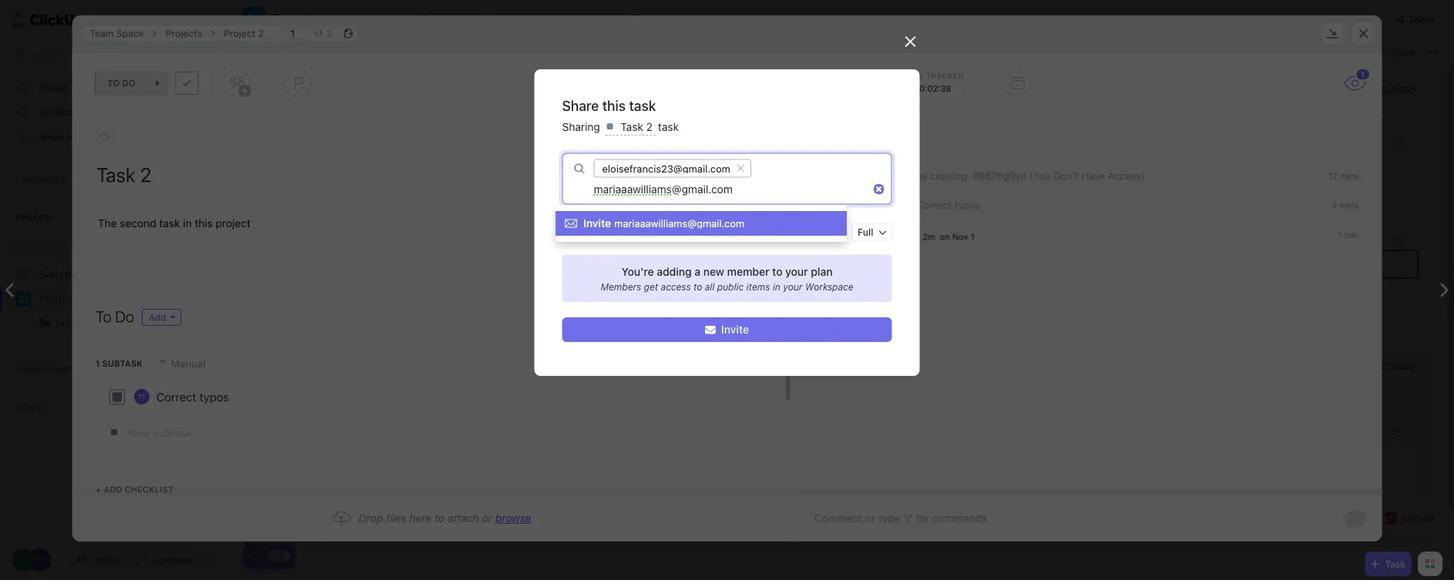 Task type: vqa. For each thing, say whether or not it's contained in the screenshot.
2 associated with Project 2
yes



Task type: describe. For each thing, give the bounding box(es) containing it.
Edit task name text field
[[96, 162, 769, 188]]

project 2 link
[[216, 24, 272, 43]]

add
[[103, 485, 122, 495]]

or
[[482, 512, 492, 525]]

Set task position in this List number field
[[279, 27, 306, 40]]

team space inside 'button'
[[272, 12, 343, 27]]

second
[[119, 217, 156, 230]]

mins for you created subtask: correct typos
[[1340, 200, 1359, 211]]

New subtask text field
[[128, 418, 768, 446]]

time
[[876, 230, 897, 242]]

2 horizontal spatial to
[[772, 265, 783, 278]]

plan
[[811, 265, 833, 278]]

task for share this task
[[629, 97, 656, 114]]

task 3
[[308, 508, 340, 521]]

subtask
[[102, 359, 142, 369]]

12
[[1328, 171, 1337, 181]]

2 for of 2
[[327, 28, 332, 39]]

nov
[[952, 232, 968, 242]]

you created subtask: correct typos
[[816, 199, 981, 211]]

projects for projects link on top of the subtask
[[55, 318, 94, 329]]

2 horizontal spatial task
[[1385, 559, 1406, 569]]

2 mins
[[1332, 200, 1359, 211]]

correct typos link inside task body element
[[156, 389, 229, 406]]

gantt link
[[583, 0, 617, 39]]

1 horizontal spatial 1
[[971, 232, 975, 242]]

task for created this task by copying #8678g9yjt (you don't have access)
[[894, 170, 913, 181]]

get
[[644, 282, 658, 293]]

task 2
[[618, 121, 656, 133]]

tracked time
[[838, 230, 899, 242]]

1 for 1 min
[[1338, 230, 1342, 240]]

2 down the 12
[[1332, 200, 1337, 211]]

home
[[39, 81, 66, 93]]

mine
[[746, 316, 769, 328]]

2 closed from the top
[[1381, 362, 1415, 372]]

upgrade
[[154, 555, 191, 566]]

team space inside sidebar navigation
[[39, 293, 97, 305]]

notifications link
[[0, 99, 232, 124]]

0 vertical spatial your
[[785, 265, 808, 278]]

12 mins
[[1328, 171, 1359, 181]]

table
[[647, 13, 674, 25]]

workspace
[[805, 282, 853, 293]]

team space inside "task locations" element
[[90, 28, 144, 39]]

everything link
[[0, 262, 232, 287]]

access
[[661, 282, 691, 293]]

tracked
[[838, 230, 873, 242]]

#8678g9yjt
[[972, 170, 1027, 181]]

drop files here to attach or browse
[[359, 512, 531, 525]]

1 min
[[1338, 230, 1359, 240]]

project
[[215, 217, 250, 230]]

everything
[[39, 269, 88, 280]]

adding
[[657, 265, 692, 278]]

more
[[67, 131, 91, 142]]

tracked
[[926, 71, 964, 80]]

‎task 2 link
[[304, 472, 987, 498]]

subtask:
[[874, 199, 914, 211]]

‎task 2
[[308, 479, 339, 491]]

team inside sidebar navigation
[[39, 293, 64, 305]]

1 created from the top
[[836, 170, 871, 181]]

2m on nov 1
[[923, 232, 975, 242]]

2 show closed from the top
[[1352, 362, 1415, 372]]

search for search tasks...
[[258, 47, 288, 58]]

sharing
[[562, 121, 603, 133]]

checklist
[[124, 485, 173, 495]]

projects link up 1 subtask
[[2, 311, 218, 336]]

by
[[916, 170, 927, 181]]

2 created from the top
[[836, 199, 871, 211]]

automations button
[[1287, 8, 1359, 31]]

1/4
[[273, 551, 284, 560]]

do
[[115, 307, 134, 326]]

drop
[[359, 512, 383, 525]]

1 for 1 subtask
[[95, 359, 99, 369]]

docs
[[15, 402, 41, 412]]

project
[[224, 28, 256, 39]]

task 3 link
[[304, 501, 987, 527]]

1 closed from the top
[[1381, 85, 1415, 95]]

search for search
[[30, 49, 60, 60]]

access)
[[1108, 170, 1145, 181]]

task for + new task
[[316, 534, 333, 544]]

‎task
[[308, 479, 330, 491]]

typos inside task body element
[[199, 390, 229, 404]]

calendar link
[[502, 0, 554, 39]]

team inside 'button'
[[272, 12, 303, 27]]

0 vertical spatial show
[[1352, 85, 1378, 95]]

invite inside sidebar navigation
[[95, 555, 119, 566]]

to do
[[95, 307, 134, 326]]

list link
[[382, 0, 407, 39]]

projects link up the subtask
[[55, 311, 218, 336]]

task details element
[[72, 52, 1382, 115]]

share this task
[[562, 97, 656, 114]]

created this task by copying #8678g9yjt (you don't have access)
[[836, 170, 1145, 181]]

clear search image
[[873, 184, 884, 195]]

table link
[[647, 0, 680, 39]]

invite mariaaawilliams@gmail.com
[[583, 217, 744, 230]]

2 vertical spatial show
[[1352, 362, 1378, 372]]

browse
[[495, 512, 531, 525]]

2 show closed button from the top
[[1336, 359, 1419, 374]]

mariaaawilliams@gmail.com
[[614, 218, 744, 229]]

public
[[717, 282, 744, 293]]

projects link up ⌘k
[[158, 24, 210, 43]]

min
[[1344, 230, 1359, 240]]

browse link
[[495, 512, 531, 525]]

share for share
[[1409, 14, 1434, 25]]

team space link inside sidebar navigation
[[39, 287, 218, 311]]

+ add checklist
[[95, 485, 173, 495]]

space inside "task locations" element
[[116, 28, 144, 39]]

all
[[705, 282, 715, 293]]

+ for + add checklist
[[95, 485, 101, 495]]

task body element
[[72, 115, 792, 505]]

0 vertical spatial typos
[[954, 199, 981, 211]]

member
[[727, 265, 769, 278]]

here
[[409, 512, 432, 525]]

time tracked
[[904, 71, 964, 80]]

automations
[[1295, 14, 1351, 25]]

1 subtask
[[95, 359, 142, 369]]



Task type: locate. For each thing, give the bounding box(es) containing it.
team
[[272, 12, 303, 27], [90, 28, 114, 39], [39, 293, 64, 305]]

you for you
[[816, 230, 836, 242]]

0 horizontal spatial invite
[[95, 555, 119, 566]]

you for you created subtask: correct typos
[[816, 199, 833, 211]]

1 vertical spatial share
[[562, 97, 599, 114]]

2 you from the top
[[816, 230, 836, 242]]

1 horizontal spatial invite
[[583, 217, 611, 230]]

task up task 2
[[629, 97, 656, 114]]

2 vertical spatial to
[[435, 512, 445, 525]]

1 vertical spatial space
[[116, 28, 144, 39]]

search inside sidebar navigation
[[30, 49, 60, 60]]

+ left "new"
[[288, 534, 294, 544]]

show more
[[39, 131, 91, 142]]

share inside button
[[1409, 14, 1434, 25]]

board link
[[436, 0, 472, 39]]

onboarding checklist button image
[[249, 550, 261, 563]]

you're adding a new member to your plan members get access to all public items in your workspace
[[601, 265, 853, 293]]

2 horizontal spatial invite
[[721, 323, 749, 336]]

1 vertical spatial invite
[[721, 323, 749, 336]]

show inside sidebar navigation
[[39, 131, 64, 142]]

0 vertical spatial share
[[1409, 14, 1434, 25]]

new
[[703, 265, 724, 278]]

1 vertical spatial this
[[874, 170, 891, 181]]

your left plan
[[785, 265, 808, 278]]

favorites button
[[0, 161, 232, 198]]

1 vertical spatial in
[[773, 282, 780, 293]]

board
[[436, 13, 466, 25]]

mins up 1 min
[[1340, 200, 1359, 211]]

0 horizontal spatial team
[[39, 293, 64, 305]]

1 horizontal spatial share
[[1409, 14, 1434, 25]]

0 vertical spatial in
[[183, 217, 191, 230]]

1 vertical spatial projects
[[55, 318, 94, 329]]

team space button
[[266, 2, 343, 36]]

1 horizontal spatial space
[[116, 28, 144, 39]]

projects left to
[[55, 318, 94, 329]]

you're
[[621, 265, 654, 278]]

0 horizontal spatial correct typos link
[[156, 389, 229, 406]]

0 horizontal spatial space
[[67, 293, 97, 305]]

invite up the members
[[583, 217, 611, 230]]

favorites
[[15, 175, 66, 185]]

search down set task position in this list number field in the left of the page
[[258, 47, 288, 58]]

mine link
[[746, 309, 769, 335]]

2 right ‎task
[[333, 479, 339, 491]]

files
[[386, 512, 406, 525]]

0 vertical spatial team
[[272, 12, 303, 27]]

team space
[[272, 12, 343, 27], [90, 28, 144, 39], [39, 293, 97, 305]]

space inside 'button'
[[307, 12, 343, 27]]

in right the items
[[773, 282, 780, 293]]

items
[[746, 282, 770, 293]]

on
[[940, 232, 950, 242]]

1 vertical spatial to
[[693, 282, 702, 293]]

this up task 2
[[602, 97, 626, 114]]

1 horizontal spatial task
[[621, 121, 643, 133]]

to right member on the right of the page
[[772, 265, 783, 278]]

the second task in this project
[[97, 217, 250, 230]]

team space down everything
[[39, 293, 97, 305]]

0 horizontal spatial this
[[194, 217, 212, 230]]

dashboards
[[15, 364, 79, 374]]

attach
[[448, 512, 479, 525]]

2m
[[923, 232, 935, 242]]

to inside dialog
[[435, 512, 445, 525]]

0 horizontal spatial in
[[183, 217, 191, 230]]

space up of 2
[[307, 12, 343, 27]]

correct
[[916, 199, 952, 211], [156, 390, 196, 404]]

invite down public
[[721, 323, 749, 336]]

2 for task 2
[[646, 121, 653, 133]]

user friends image
[[17, 294, 29, 304]]

1 vertical spatial you
[[816, 230, 836, 242]]

to
[[772, 265, 783, 278], [693, 282, 702, 293], [435, 512, 445, 525]]

0 vertical spatial show closed button
[[1336, 82, 1419, 98]]

upgrade link
[[130, 549, 197, 571]]

your right the items
[[783, 282, 802, 293]]

team up set task position in this list number field in the left of the page
[[272, 12, 303, 27]]

mins for created this task by copying #8678g9yjt (you don't have access)
[[1340, 171, 1359, 181]]

task for task 3
[[308, 508, 330, 521]]

task right task 2
[[658, 121, 679, 133]]

time
[[904, 71, 924, 80]]

0 vertical spatial +
[[95, 485, 101, 495]]

+
[[95, 485, 101, 495], [288, 534, 294, 544]]

2 right project
[[258, 28, 264, 39]]

2 mins from the top
[[1340, 200, 1359, 211]]

0 vertical spatial task
[[621, 121, 643, 133]]

0 vertical spatial projects
[[165, 28, 202, 39]]

1 horizontal spatial to
[[693, 282, 702, 293]]

space up home "link"
[[116, 28, 144, 39]]

search
[[258, 47, 288, 58], [30, 49, 60, 60]]

1 vertical spatial created
[[836, 199, 871, 211]]

to
[[95, 307, 111, 326]]

(you
[[1030, 170, 1051, 181]]

0 horizontal spatial task
[[308, 508, 330, 521]]

projects inside sidebar navigation
[[55, 318, 94, 329]]

home link
[[0, 75, 232, 99]]

created up the full
[[836, 199, 871, 211]]

0 horizontal spatial projects
[[55, 318, 94, 329]]

space up to
[[67, 293, 97, 305]]

share button
[[1390, 7, 1440, 32]]

this up clear search icon at right top
[[874, 170, 891, 181]]

2 vertical spatial task
[[1385, 559, 1406, 569]]

1 vertical spatial team space link
[[39, 287, 218, 311]]

0 vertical spatial show closed
[[1352, 85, 1415, 95]]

correct typos
[[156, 390, 229, 404]]

to right here
[[435, 512, 445, 525]]

3
[[333, 508, 340, 521]]

1 mins from the top
[[1340, 171, 1359, 181]]

have
[[1082, 170, 1105, 181]]

1 vertical spatial show closed
[[1352, 362, 1415, 372]]

1 horizontal spatial typos
[[954, 199, 981, 211]]

1 horizontal spatial correct
[[916, 199, 952, 211]]

2 horizontal spatial team
[[272, 12, 303, 27]]

0 vertical spatial correct typos link
[[916, 199, 981, 211]]

task right second
[[159, 217, 180, 230]]

0 vertical spatial created
[[836, 170, 871, 181]]

team up home "link"
[[90, 28, 114, 39]]

0 horizontal spatial to
[[435, 512, 445, 525]]

team space link inside "task locations" element
[[82, 24, 152, 43]]

1 horizontal spatial this
[[602, 97, 626, 114]]

1 vertical spatial closed
[[1381, 362, 1415, 372]]

+ left add
[[95, 485, 101, 495]]

2 for ‎task 2
[[333, 479, 339, 491]]

members
[[601, 282, 641, 293]]

1 you from the top
[[816, 199, 833, 211]]

space inside sidebar navigation
[[67, 293, 97, 305]]

2 right of at the left
[[327, 28, 332, 39]]

tasks...
[[291, 47, 322, 58]]

of 2
[[314, 28, 332, 39]]

0 vertical spatial space
[[307, 12, 343, 27]]

of
[[314, 28, 323, 39]]

closed
[[1381, 85, 1415, 95], [1381, 362, 1415, 372]]

0 horizontal spatial search
[[30, 49, 60, 60]]

2 horizontal spatial this
[[874, 170, 891, 181]]

minimize task image
[[1327, 29, 1339, 39]]

share
[[1409, 14, 1434, 25], [562, 97, 599, 114]]

Search tasks... text field
[[258, 42, 386, 63]]

mins right the 12
[[1340, 171, 1359, 181]]

1 vertical spatial show
[[39, 131, 64, 142]]

to do dialog
[[72, 15, 1382, 542]]

2
[[258, 28, 264, 39], [327, 28, 332, 39], [646, 121, 653, 133], [1332, 200, 1337, 211], [333, 479, 339, 491]]

2 horizontal spatial 1
[[1338, 230, 1342, 240]]

onboarding checklist button element
[[249, 550, 261, 563]]

new
[[296, 534, 314, 544]]

+ inside task body element
[[95, 485, 101, 495]]

the
[[97, 217, 116, 230]]

1 vertical spatial mins
[[1340, 200, 1359, 211]]

1 vertical spatial team
[[90, 28, 114, 39]]

0 vertical spatial team space link
[[82, 24, 152, 43]]

1 vertical spatial correct typos link
[[156, 389, 229, 406]]

show closed
[[1352, 85, 1415, 95], [1352, 362, 1415, 372]]

0 horizontal spatial +
[[95, 485, 101, 495]]

2 horizontal spatial space
[[307, 12, 343, 27]]

search up home
[[30, 49, 60, 60]]

0 horizontal spatial 1
[[95, 359, 99, 369]]

0 horizontal spatial correct
[[156, 390, 196, 404]]

eloisefrancis23@gmail.com
[[602, 163, 730, 174]]

share for share this task
[[562, 97, 599, 114]]

0 vertical spatial invite
[[583, 217, 611, 230]]

1 horizontal spatial projects
[[165, 28, 202, 39]]

typos
[[954, 199, 981, 211], [199, 390, 229, 404]]

1 vertical spatial your
[[783, 282, 802, 293]]

this for created
[[874, 170, 891, 181]]

task locations element
[[72, 15, 1382, 52]]

task for the second task in this project
[[159, 217, 180, 230]]

0 vertical spatial you
[[816, 199, 833, 211]]

1 show closed button from the top
[[1336, 82, 1419, 98]]

to left the all at the left of page
[[693, 282, 702, 293]]

0 vertical spatial to
[[772, 265, 783, 278]]

1 horizontal spatial in
[[773, 282, 780, 293]]

created up you created subtask: correct typos at right top
[[836, 170, 871, 181]]

projects for projects link on top of ⌘k
[[165, 28, 202, 39]]

this left project
[[194, 217, 212, 230]]

search tasks...
[[258, 47, 322, 58]]

0 vertical spatial correct
[[916, 199, 952, 211]]

1 left the subtask
[[95, 359, 99, 369]]

1 horizontal spatial team
[[90, 28, 114, 39]]

calendar
[[502, 13, 547, 25]]

you
[[816, 199, 833, 211], [816, 230, 836, 242]]

1 vertical spatial team space
[[90, 28, 144, 39]]

1 show closed from the top
[[1352, 85, 1415, 95]]

projects inside "task locations" element
[[165, 28, 202, 39]]

in inside the you're adding a new member to your plan members get access to all public items in your workspace
[[773, 282, 780, 293]]

copying
[[930, 170, 967, 181]]

mins
[[1340, 171, 1359, 181], [1340, 200, 1359, 211]]

1 vertical spatial show closed button
[[1336, 359, 1419, 374]]

1 vertical spatial correct
[[156, 390, 196, 404]]

team inside "task locations" element
[[90, 28, 114, 39]]

in inside task body element
[[183, 217, 191, 230]]

gantt
[[583, 13, 611, 25]]

0 horizontal spatial typos
[[199, 390, 229, 404]]

task for task 2
[[621, 121, 643, 133]]

2 for project 2
[[258, 28, 264, 39]]

team space up home "link"
[[90, 28, 144, 39]]

task inside task body element
[[159, 217, 180, 230]]

team space up of at the left
[[272, 12, 343, 27]]

this inside task body element
[[194, 217, 212, 230]]

2 vertical spatial team
[[39, 293, 64, 305]]

invite left upgrade link
[[95, 555, 119, 566]]

Invite by name or email text field
[[571, 178, 867, 201]]

0 horizontal spatial share
[[562, 97, 599, 114]]

⌘k
[[199, 49, 214, 60]]

a
[[695, 265, 701, 278]]

0 vertical spatial mins
[[1340, 171, 1359, 181]]

full
[[858, 227, 873, 238]]

1 horizontal spatial +
[[288, 534, 294, 544]]

0 vertical spatial closed
[[1381, 85, 1415, 95]]

in left project
[[183, 217, 191, 230]]

created
[[836, 170, 871, 181], [836, 199, 871, 211]]

team down everything
[[39, 293, 64, 305]]

1 vertical spatial +
[[288, 534, 294, 544]]

projects up ⌘k
[[165, 28, 202, 39]]

0 vertical spatial team space
[[272, 12, 343, 27]]

2 vertical spatial team space
[[39, 293, 97, 305]]

2 up eloisefrancis23@gmail.com
[[646, 121, 653, 133]]

+ for + new task
[[288, 534, 294, 544]]

task right "new"
[[316, 534, 333, 544]]

task
[[629, 97, 656, 114], [658, 121, 679, 133], [894, 170, 913, 181], [159, 217, 180, 230], [316, 534, 333, 544]]

0 vertical spatial this
[[602, 97, 626, 114]]

sidebar navigation
[[0, 0, 232, 580]]

don't
[[1053, 170, 1079, 181]]

2 vertical spatial invite
[[95, 555, 119, 566]]

full button
[[851, 223, 892, 242]]

1 left the min
[[1338, 230, 1342, 240]]

1 horizontal spatial correct typos link
[[916, 199, 981, 211]]

1 inside task body element
[[95, 359, 99, 369]]

+ new task
[[288, 534, 333, 544]]

2 vertical spatial this
[[194, 217, 212, 230]]

task left by
[[894, 170, 913, 181]]

correct inside task body element
[[156, 390, 196, 404]]

1 vertical spatial typos
[[199, 390, 229, 404]]

2 vertical spatial space
[[67, 293, 97, 305]]

1 vertical spatial task
[[308, 508, 330, 521]]

1 right nov
[[971, 232, 975, 242]]

1 horizontal spatial search
[[258, 47, 288, 58]]

this for share
[[602, 97, 626, 114]]

this
[[602, 97, 626, 114], [874, 170, 891, 181], [194, 217, 212, 230]]

correct typos link
[[916, 199, 981, 211], [156, 389, 229, 406]]



